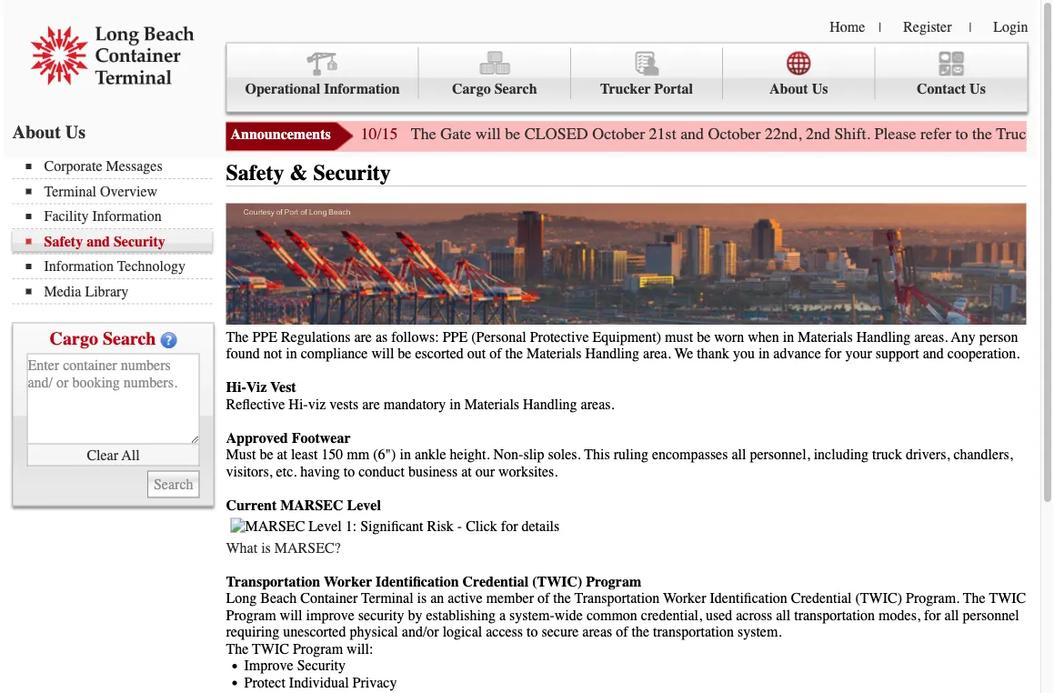 Task type: vqa. For each thing, say whether or not it's contained in the screenshot.
the right customer
no



Task type: describe. For each thing, give the bounding box(es) containing it.
reflective
[[226, 396, 285, 413]]

1 horizontal spatial all
[[776, 607, 791, 624]]

home
[[830, 18, 865, 35]]

all inside the approved footwear must be at least 150 mm (6") in ankle height. non-slip soles. this ruling encompasses all personnel, including truck drivers, chandlers, visitors, etc. having to conduct business at our worksites.
[[732, 446, 746, 463]]

cooperation.
[[948, 345, 1020, 362]]

0 horizontal spatial twic
[[252, 641, 289, 657]]

safety and security link
[[26, 233, 212, 250]]

will inside ​​​​​the ppe regulations are as follows: ppe (personal protective equipment) must be worn when in materials handling areas. any person found not in compliance will be escorted out of the materials handling area. we thank you in advance for your support and cooperation.
[[372, 345, 394, 362]]

advance
[[774, 345, 821, 362]]

1 horizontal spatial (twic)
[[856, 590, 902, 607]]

of inside ​​​​​the ppe regulations are as follows: ppe (personal protective equipment) must be worn when in materials handling areas. any person found not in compliance will be escorted out of the materials handling area. we thank you in advance for your support and cooperation.
[[490, 345, 502, 362]]

wide
[[555, 607, 583, 624]]

to inside the approved footwear must be at least 150 mm (6") in ankle height. non-slip soles. this ruling encompasses all personnel, including truck drivers, chandlers, visitors, etc. having to conduct business at our worksites.
[[344, 463, 355, 480]]

clear
[[87, 446, 118, 463]]

menu bar containing corporate messages
[[12, 156, 222, 304]]

a
[[499, 607, 506, 624]]

personnel,
[[750, 446, 810, 463]]

us for about us link
[[812, 81, 828, 97]]

2 horizontal spatial all
[[945, 607, 959, 624]]

vest
[[270, 379, 296, 396]]

used
[[706, 607, 733, 624]]

1 horizontal spatial at
[[461, 463, 472, 480]]

worksites.
[[499, 463, 558, 480]]

overview
[[100, 183, 157, 200]]

1 horizontal spatial transportation
[[575, 590, 660, 607]]

facility information link
[[26, 208, 212, 225]]

1 horizontal spatial transportation
[[794, 607, 875, 624]]

thank
[[697, 345, 729, 362]]

we
[[675, 345, 694, 362]]

(6")
[[373, 446, 396, 463]]

0 horizontal spatial identification
[[376, 573, 459, 590]]

0 horizontal spatial transportation
[[226, 573, 320, 590]]

1 vertical spatial cargo
[[50, 328, 98, 349]]

person
[[980, 329, 1018, 345]]

transportation worker identification credential (twic) program long beach container terminal is an active member of the transportation worker identification credential (twic) program. the twic program will improve security by establishing a system-wide common credential, used across all transportation modes, for all personnel requiring unescorted physical and/or logical access to secure areas of the transportation system. the twic program will:
[[226, 573, 1026, 657]]

2 horizontal spatial to
[[956, 125, 968, 143]]

requiring
[[226, 624, 279, 641]]

what is marsec? link
[[226, 540, 341, 556]]

2 horizontal spatial program
[[586, 573, 642, 590]]

about us link
[[723, 48, 875, 99]]

about inside menu bar
[[770, 81, 808, 97]]

​​​​​the ppe regulations are as follows: ppe (personal protective equipment) must be worn when in materials handling areas. any person found not in compliance will be escorted out of the materials handling area. we thank you in advance for your support and cooperation.
[[226, 329, 1020, 362]]

viz
[[246, 379, 267, 396]]

1 horizontal spatial credential
[[791, 590, 852, 607]]

what is marsec?
[[226, 540, 341, 556]]

secure
[[542, 624, 579, 641]]

system.
[[738, 624, 782, 641]]

not
[[264, 345, 282, 362]]

0 horizontal spatial transportation
[[653, 624, 734, 641]]

follows:
[[391, 329, 439, 345]]

1 october from the left
[[592, 125, 645, 143]]

1 horizontal spatial twic
[[989, 590, 1026, 607]]

and/or
[[402, 624, 439, 641]]

gate
[[440, 125, 471, 143]]

1 vertical spatial cargo search
[[50, 328, 156, 349]]

2 horizontal spatial handling
[[857, 329, 911, 345]]

hi-viz vest reflective hi-viz vests are mandatory in materials handling areas.
[[226, 379, 614, 413]]

member
[[486, 590, 534, 607]]

be left closed
[[505, 125, 521, 143]]

information inside operational information link
[[324, 81, 400, 97]]

corporate
[[44, 158, 102, 175]]

security inside corporate messages terminal overview facility information safety and security information technology media library
[[114, 233, 165, 250]]

(personal
[[471, 329, 526, 345]]

system-
[[509, 607, 555, 624]]

closed
[[525, 125, 588, 143]]

our
[[475, 463, 495, 480]]

logical
[[443, 624, 482, 641]]

operational
[[245, 81, 320, 97]]

level
[[347, 497, 381, 514]]

personnel
[[963, 607, 1020, 624]]

viz
[[308, 396, 326, 413]]

1 horizontal spatial materials
[[527, 345, 582, 362]]

compliance
[[301, 345, 368, 362]]

in right when
[[783, 329, 794, 345]]

will:
[[347, 641, 373, 657]]

1 horizontal spatial search
[[495, 81, 537, 97]]

technology
[[117, 258, 186, 275]]

safety inside corporate messages terminal overview facility information safety and security information technology media library
[[44, 233, 83, 250]]

2 horizontal spatial the
[[963, 590, 986, 607]]

cargo search inside menu bar
[[452, 81, 537, 97]]

the left truck
[[973, 125, 993, 143]]

1 horizontal spatial hi-
[[289, 396, 308, 413]]

etc.
[[276, 463, 297, 480]]

approved footwear must be at least 150 mm (6") in ankle height. non-slip soles. this ruling encompasses all personnel, including truck drivers, chandlers, visitors, etc. having to conduct business at our worksites.
[[226, 430, 1013, 480]]

contact us
[[917, 81, 986, 97]]

21st
[[649, 125, 677, 143]]

2 vertical spatial program
[[293, 641, 343, 657]]

1 horizontal spatial and
[[681, 125, 704, 143]]

terminal inside corporate messages terminal overview facility information safety and security information technology media library
[[44, 183, 96, 200]]

2nd
[[806, 125, 831, 143]]

marsec?
[[275, 540, 341, 556]]

equipment)
[[593, 329, 661, 345]]

home link
[[830, 18, 865, 35]]

what
[[226, 540, 258, 556]]

be right as
[[398, 345, 412, 362]]

​​​​​the
[[226, 329, 249, 345]]

program.
[[906, 590, 960, 607]]

active
[[448, 590, 483, 607]]

mm
[[347, 446, 370, 463]]

by
[[408, 607, 423, 624]]

worn
[[714, 329, 744, 345]]

be inside the approved footwear must be at least 150 mm (6") in ankle height. non-slip soles. this ruling encompasses all personnel, including truck drivers, chandlers, visitors, etc. having to conduct business at our worksites.
[[260, 446, 273, 463]]

for inside ​​​​​the ppe regulations are as follows: ppe (personal protective equipment) must be worn when in materials handling areas. any person found not in compliance will be escorted out of the materials handling area. we thank you in advance for your support and cooperation.
[[825, 345, 842, 362]]

cargo inside cargo search link
[[452, 81, 491, 97]]

register
[[904, 18, 952, 35]]

drivers,
[[906, 446, 950, 463]]

footwear
[[292, 430, 351, 446]]

1 vertical spatial information
[[92, 208, 162, 225]]

10/15 the gate will be closed october 21st and october 22nd, 2nd shift. please refer to the truck ga
[[361, 125, 1054, 143]]

truck
[[873, 446, 902, 463]]

your
[[845, 345, 872, 362]]

will inside 'transportation worker identification credential (twic) program long beach container terminal is an active member of the transportation worker identification credential (twic) program. the twic program will improve security by establishing a system-wide common credential, used across all transportation modes, for all personnel requiring unescorted physical and/or logical access to secure areas of the transportation system. the twic program will:'
[[280, 607, 302, 624]]

the right areas
[[632, 624, 650, 641]]

business
[[408, 463, 458, 480]]

when
[[748, 329, 780, 345]]

login
[[994, 18, 1028, 35]]

modes,
[[879, 607, 921, 624]]

including
[[814, 446, 869, 463]]

areas. inside ​​​​​the ppe regulations are as follows: ppe (personal protective equipment) must be worn when in materials handling areas. any person found not in compliance will be escorted out of the materials handling area. we thank you in advance for your support and cooperation.
[[915, 329, 948, 345]]

out
[[467, 345, 486, 362]]

0 horizontal spatial us
[[65, 121, 86, 142]]

must
[[226, 446, 256, 463]]

1 horizontal spatial worker
[[663, 590, 706, 607]]

1 horizontal spatial identification
[[710, 590, 788, 607]]

all
[[122, 446, 140, 463]]

2 horizontal spatial materials
[[798, 329, 853, 345]]

individual
[[289, 674, 349, 691]]

security
[[358, 607, 404, 624]]

vests
[[330, 396, 359, 413]]



Task type: locate. For each thing, give the bounding box(es) containing it.
0 horizontal spatial menu bar
[[12, 156, 222, 304]]

october left 21st
[[592, 125, 645, 143]]

handling left any
[[857, 329, 911, 345]]

information up 10/15
[[324, 81, 400, 97]]

about us
[[770, 81, 828, 97], [12, 121, 86, 142]]

(twic) up wide
[[532, 573, 582, 590]]

contact
[[917, 81, 966, 97]]

in right not
[[286, 345, 297, 362]]

of right areas
[[616, 624, 628, 641]]

ppe right follows:
[[443, 329, 468, 345]]

1 vertical spatial about us
[[12, 121, 86, 142]]

0 vertical spatial terminal
[[44, 183, 96, 200]]

materials inside hi-viz vest reflective hi-viz vests are mandatory in materials handling areas.
[[465, 396, 520, 413]]

and
[[681, 125, 704, 143], [87, 233, 110, 250], [923, 345, 944, 362]]

in right you
[[759, 345, 770, 362]]

cargo
[[452, 81, 491, 97], [50, 328, 98, 349]]

terminal inside 'transportation worker identification credential (twic) program long beach container terminal is an active member of the transportation worker identification credential (twic) program. the twic program will improve security by establishing a system-wide common credential, used across all transportation modes, for all personnel requiring unescorted physical and/or logical access to secure areas of the transportation system. the twic program will:'
[[361, 590, 414, 607]]

cargo down 'media'
[[50, 328, 98, 349]]

twic
[[989, 590, 1026, 607], [252, 641, 289, 657]]

all left personnel,
[[732, 446, 746, 463]]

ankle
[[415, 446, 446, 463]]

for
[[825, 345, 842, 362], [924, 607, 941, 624]]

0 horizontal spatial at
[[277, 446, 288, 463]]

about us up "corporate"
[[12, 121, 86, 142]]

in inside hi-viz vest reflective hi-viz vests are mandatory in materials handling areas.
[[450, 396, 461, 413]]

at left the our on the left
[[461, 463, 472, 480]]

in right mandatory
[[450, 396, 461, 413]]

1 horizontal spatial of
[[538, 590, 550, 607]]

this
[[584, 446, 610, 463]]

for right modes,
[[924, 607, 941, 624]]

| right home link
[[879, 20, 882, 35]]

will
[[475, 125, 501, 143], [372, 345, 394, 362], [280, 607, 302, 624]]

2 vertical spatial the
[[226, 641, 249, 657]]

0 horizontal spatial about
[[12, 121, 61, 142]]

about us up 22nd,
[[770, 81, 828, 97]]

about up 22nd,
[[770, 81, 808, 97]]

will left improve
[[280, 607, 302, 624]]

be
[[505, 125, 521, 143], [697, 329, 711, 345], [398, 345, 412, 362], [260, 446, 273, 463]]

credential right across
[[791, 590, 852, 607]]

transportation left modes,
[[794, 607, 875, 624]]

the up secure at the right of page
[[553, 590, 571, 607]]

hi- down found
[[226, 379, 246, 396]]

having
[[300, 463, 340, 480]]

common
[[587, 607, 638, 624]]

of left wide
[[538, 590, 550, 607]]

library
[[85, 283, 129, 300]]

is left an
[[417, 590, 427, 607]]

0 horizontal spatial for
[[825, 345, 842, 362]]

0 horizontal spatial will
[[280, 607, 302, 624]]

you
[[733, 345, 755, 362]]

will right gate at the left top
[[475, 125, 501, 143]]

0 horizontal spatial worker
[[324, 573, 372, 590]]

2 vertical spatial to
[[527, 624, 538, 641]]

to right 150
[[344, 463, 355, 480]]

any
[[951, 329, 976, 345]]

1 horizontal spatial program
[[293, 641, 343, 657]]

is right what
[[261, 540, 271, 556]]

safety left &
[[226, 161, 284, 186]]

mandatory
[[384, 396, 446, 413]]

0 horizontal spatial (twic)
[[532, 573, 582, 590]]

the right out
[[505, 345, 523, 362]]

and inside corporate messages terminal overview facility information safety and security information technology media library
[[87, 233, 110, 250]]

all left personnel
[[945, 607, 959, 624]]

the right program.
[[963, 590, 986, 607]]

as
[[376, 329, 388, 345]]

and right 21st
[[681, 125, 704, 143]]

22nd,
[[765, 125, 802, 143]]

0 horizontal spatial to
[[344, 463, 355, 480]]

and left any
[[923, 345, 944, 362]]

1 vertical spatial about
[[12, 121, 61, 142]]

contact us link
[[875, 48, 1028, 99]]

to inside 'transportation worker identification credential (twic) program long beach container terminal is an active member of the transportation worker identification credential (twic) program. the twic program will improve security by establishing a system-wide common credential, used across all transportation modes, for all personnel requiring unescorted physical and/or logical access to secure areas of the transportation system. the twic program will:'
[[527, 624, 538, 641]]

materials right when
[[798, 329, 853, 345]]

1 horizontal spatial about us
[[770, 81, 828, 97]]

login link
[[994, 18, 1028, 35]]

0 horizontal spatial cargo
[[50, 328, 98, 349]]

are inside ​​​​​the ppe regulations are as follows: ppe (personal protective equipment) must be worn when in materials handling areas. any person found not in compliance will be escorted out of the materials handling area. we thank you in advance for your support and cooperation.
[[354, 329, 372, 345]]

0 vertical spatial areas.
[[915, 329, 948, 345]]

cargo search link
[[419, 48, 571, 99]]

clear all button
[[27, 444, 200, 466]]

0 horizontal spatial about us
[[12, 121, 86, 142]]

us for contact us link
[[970, 81, 986, 97]]

search
[[495, 81, 537, 97], [103, 328, 156, 349]]

the
[[973, 125, 993, 143], [505, 345, 523, 362], [553, 590, 571, 607], [632, 624, 650, 641]]

1 vertical spatial to
[[344, 463, 355, 480]]

1 horizontal spatial cargo
[[452, 81, 491, 97]]

be right must
[[260, 446, 273, 463]]

0 vertical spatial are
[[354, 329, 372, 345]]

0 horizontal spatial october
[[592, 125, 645, 143]]

and down facility information link
[[87, 233, 110, 250]]

0 horizontal spatial safety
[[44, 233, 83, 250]]

security down unescorted
[[297, 657, 346, 674]]

in inside the approved footwear must be at least 150 mm (6") in ankle height. non-slip soles. this ruling encompasses all personnel, including truck drivers, chandlers, visitors, etc. having to conduct business at our worksites.
[[400, 446, 411, 463]]

2 | from the left
[[969, 20, 972, 35]]

twic right program.
[[989, 590, 1026, 607]]

october
[[592, 125, 645, 143], [708, 125, 761, 143]]

2 ppe from the left
[[443, 329, 468, 345]]

corporate messages terminal overview facility information safety and security information technology media library
[[44, 158, 186, 300]]

shift.
[[835, 125, 871, 143]]

refer
[[921, 125, 952, 143]]

0 horizontal spatial hi-
[[226, 379, 246, 396]]

information down overview
[[92, 208, 162, 225]]

terminal up physical
[[361, 590, 414, 607]]

1 vertical spatial safety
[[44, 233, 83, 250]]

menu bar
[[226, 42, 1028, 112], [12, 156, 222, 304]]

0 vertical spatial information
[[324, 81, 400, 97]]

hi- up footwear
[[289, 396, 308, 413]]

1 vertical spatial will
[[372, 345, 394, 362]]

information up 'media'
[[44, 258, 114, 275]]

transportation up areas
[[575, 590, 660, 607]]

areas. left any
[[915, 329, 948, 345]]

0 horizontal spatial materials
[[465, 396, 520, 413]]

0 horizontal spatial ppe
[[252, 329, 277, 345]]

2 horizontal spatial and
[[923, 345, 944, 362]]

operational information link
[[227, 48, 419, 99]]

about us inside about us link
[[770, 81, 828, 97]]

will right compliance
[[372, 345, 394, 362]]

credential
[[463, 573, 529, 590], [791, 590, 852, 607]]

0 horizontal spatial search
[[103, 328, 156, 349]]

1 vertical spatial are
[[362, 396, 380, 413]]

materials
[[798, 329, 853, 345], [527, 345, 582, 362], [465, 396, 520, 413]]

messages
[[106, 158, 163, 175]]

0 vertical spatial for
[[825, 345, 842, 362]]

security down 10/15
[[313, 161, 391, 186]]

be right 'must'
[[697, 329, 711, 345]]

0 horizontal spatial |
[[879, 20, 882, 35]]

us up '2nd'
[[812, 81, 828, 97]]

safety down facility
[[44, 233, 83, 250]]

2 vertical spatial and
[[923, 345, 944, 362]]

an
[[431, 590, 444, 607]]

0 horizontal spatial and
[[87, 233, 110, 250]]

marsec
[[280, 497, 343, 514]]

establishing
[[426, 607, 496, 624]]

1 vertical spatial of
[[538, 590, 550, 607]]

1 horizontal spatial the
[[411, 125, 436, 143]]

portal
[[654, 81, 693, 97]]

1 vertical spatial the
[[963, 590, 986, 607]]

2 vertical spatial of
[[616, 624, 628, 641]]

search up closed
[[495, 81, 537, 97]]

2 october from the left
[[708, 125, 761, 143]]

0 vertical spatial will
[[475, 125, 501, 143]]

0 vertical spatial is
[[261, 540, 271, 556]]

0 vertical spatial security
[[313, 161, 391, 186]]

1 vertical spatial security
[[114, 233, 165, 250]]

hi-
[[226, 379, 246, 396], [289, 396, 308, 413]]

operational information
[[245, 81, 400, 97]]

for left the your
[[825, 345, 842, 362]]

1 horizontal spatial handling
[[585, 345, 640, 362]]

materials right (personal at the left of the page
[[527, 345, 582, 362]]

handling up soles.
[[523, 396, 577, 413]]

information technology link
[[26, 258, 212, 275]]

privacy
[[353, 674, 397, 691]]

cargo up gate at the left top
[[452, 81, 491, 97]]

materials down out
[[465, 396, 520, 413]]

1 horizontal spatial to
[[527, 624, 538, 641]]

credential up a
[[463, 573, 529, 590]]

0 vertical spatial to
[[956, 125, 968, 143]]

0 horizontal spatial the
[[226, 641, 249, 657]]

transportation down what is marsec? link
[[226, 573, 320, 590]]

october left 22nd,
[[708, 125, 761, 143]]

1 vertical spatial and
[[87, 233, 110, 250]]

security up technology
[[114, 233, 165, 250]]

worker left across
[[663, 590, 706, 607]]

program up the 'improve'
[[226, 607, 276, 624]]

cargo search down the library
[[50, 328, 156, 349]]

0 horizontal spatial credential
[[463, 573, 529, 590]]

announcements
[[231, 126, 331, 143]]

| left login link
[[969, 20, 972, 35]]

is inside 'transportation worker identification credential (twic) program long beach container terminal is an active member of the transportation worker identification credential (twic) program. the twic program will improve security by establishing a system-wide common credential, used across all transportation modes, for all personnel requiring unescorted physical and/or logical access to secure areas of the transportation system. the twic program will:'
[[417, 590, 427, 607]]

safety & security
[[226, 161, 391, 186]]

ppe right ​​​​​the at the left
[[252, 329, 277, 345]]

safety
[[226, 161, 284, 186], [44, 233, 83, 250]]

all
[[732, 446, 746, 463], [776, 607, 791, 624], [945, 607, 959, 624]]

2 horizontal spatial of
[[616, 624, 628, 641]]

terminal down "corporate"
[[44, 183, 96, 200]]

non-
[[494, 446, 523, 463]]

areas. inside hi-viz vest reflective hi-viz vests are mandatory in materials handling areas.
[[581, 396, 614, 413]]

150
[[321, 446, 343, 463]]

0 horizontal spatial cargo search
[[50, 328, 156, 349]]

transportation left across
[[653, 624, 734, 641]]

program up individual
[[293, 641, 343, 657]]

ga
[[1039, 125, 1054, 143]]

worker up improve
[[324, 573, 372, 590]]

1 vertical spatial areas.
[[581, 396, 614, 413]]

0 horizontal spatial is
[[261, 540, 271, 556]]

program
[[586, 573, 642, 590], [226, 607, 276, 624], [293, 641, 343, 657]]

at left least
[[277, 446, 288, 463]]

the up protect
[[226, 641, 249, 657]]

long
[[226, 590, 257, 607]]

cargo search up gate at the left top
[[452, 81, 537, 97]]

us up "corporate"
[[65, 121, 86, 142]]

areas. up this
[[581, 396, 614, 413]]

10/15
[[361, 125, 398, 143]]

facility
[[44, 208, 89, 225]]

for inside 'transportation worker identification credential (twic) program long beach container terminal is an active member of the transportation worker identification credential (twic) program. the twic program will improve security by establishing a system-wide common credential, used across all transportation modes, for all personnel requiring unescorted physical and/or logical access to secure areas of the transportation system. the twic program will:'
[[924, 607, 941, 624]]

are left as
[[354, 329, 372, 345]]

terminal overview link
[[26, 183, 212, 200]]

and inside ​​​​​the ppe regulations are as follows: ppe (personal protective equipment) must be worn when in materials handling areas. any person found not in compliance will be escorted out of the materials handling area. we thank you in advance for your support and cooperation.
[[923, 345, 944, 362]]

1 vertical spatial search
[[103, 328, 156, 349]]

about up "corporate"
[[12, 121, 61, 142]]

support
[[876, 345, 919, 362]]

are right vests
[[362, 396, 380, 413]]

2 horizontal spatial will
[[475, 125, 501, 143]]

truck
[[996, 125, 1035, 143]]

0 vertical spatial cargo
[[452, 81, 491, 97]]

us right contact
[[970, 81, 986, 97]]

1 horizontal spatial menu bar
[[226, 42, 1028, 112]]

visitors,
[[226, 463, 273, 480]]

1 horizontal spatial areas.
[[915, 329, 948, 345]]

1 horizontal spatial terminal
[[361, 590, 414, 607]]

identification up by
[[376, 573, 459, 590]]

1 ppe from the left
[[252, 329, 277, 345]]

program up common
[[586, 573, 642, 590]]

of right out
[[490, 345, 502, 362]]

marsec level 1: significant risk - click for details image
[[231, 518, 560, 535]]

access
[[486, 624, 523, 641]]

0 vertical spatial about us
[[770, 81, 828, 97]]

transportation
[[226, 573, 320, 590], [575, 590, 660, 607]]

1 vertical spatial is
[[417, 590, 427, 607]]

1 | from the left
[[879, 20, 882, 35]]

1 horizontal spatial safety
[[226, 161, 284, 186]]

Enter container numbers and/ or booking numbers.  text field
[[27, 353, 200, 444]]

corporate messages link
[[26, 158, 212, 175]]

to right access
[[527, 624, 538, 641]]

1 vertical spatial twic
[[252, 641, 289, 657]]

0 horizontal spatial of
[[490, 345, 502, 362]]

cargo search
[[452, 81, 537, 97], [50, 328, 156, 349]]

handling left area.
[[585, 345, 640, 362]]

to right refer
[[956, 125, 968, 143]]

current marsec level
[[226, 497, 381, 514]]

1 horizontal spatial ppe
[[443, 329, 468, 345]]

None submit
[[147, 471, 200, 498]]

2 vertical spatial information
[[44, 258, 114, 275]]

are inside hi-viz vest reflective hi-viz vests are mandatory in materials handling areas.
[[362, 396, 380, 413]]

2 vertical spatial will
[[280, 607, 302, 624]]

0 vertical spatial menu bar
[[226, 42, 1028, 112]]

protective
[[530, 329, 589, 345]]

the inside ​​​​​the ppe regulations are as follows: ppe (personal protective equipment) must be worn when in materials handling areas. any person found not in compliance will be escorted out of the materials handling area. we thank you in advance for your support and cooperation.
[[505, 345, 523, 362]]

0 vertical spatial program
[[586, 573, 642, 590]]

height.
[[450, 446, 490, 463]]

transportation
[[794, 607, 875, 624], [653, 624, 734, 641]]

search down media library link at top left
[[103, 328, 156, 349]]

1 horizontal spatial cargo search
[[452, 81, 537, 97]]

slip
[[523, 446, 545, 463]]

in right (6")
[[400, 446, 411, 463]]

media library link
[[26, 283, 212, 300]]

the left gate at the left top
[[411, 125, 436, 143]]

handling inside hi-viz vest reflective hi-viz vests are mandatory in materials handling areas.
[[523, 396, 577, 413]]

ruling
[[614, 446, 649, 463]]

0 horizontal spatial handling
[[523, 396, 577, 413]]

1 vertical spatial program
[[226, 607, 276, 624]]

escorted
[[415, 345, 464, 362]]

0 vertical spatial and
[[681, 125, 704, 143]]

found
[[226, 345, 260, 362]]

0 vertical spatial of
[[490, 345, 502, 362]]

1 horizontal spatial is
[[417, 590, 427, 607]]

menu bar containing operational information
[[226, 42, 1028, 112]]

0 horizontal spatial all
[[732, 446, 746, 463]]

container
[[300, 590, 358, 607]]

twic up protect
[[252, 641, 289, 657]]

0 horizontal spatial terminal
[[44, 183, 96, 200]]

beach
[[260, 590, 297, 607]]

(twic) left program.
[[856, 590, 902, 607]]

1 horizontal spatial for
[[924, 607, 941, 624]]

identification
[[376, 573, 459, 590], [710, 590, 788, 607]]

security inside the improve security protect individual privacy
[[297, 657, 346, 674]]

&
[[290, 161, 308, 186]]

all right across
[[776, 607, 791, 624]]

1 vertical spatial menu bar
[[12, 156, 222, 304]]

0 horizontal spatial areas.
[[581, 396, 614, 413]]

identification up "system."
[[710, 590, 788, 607]]



